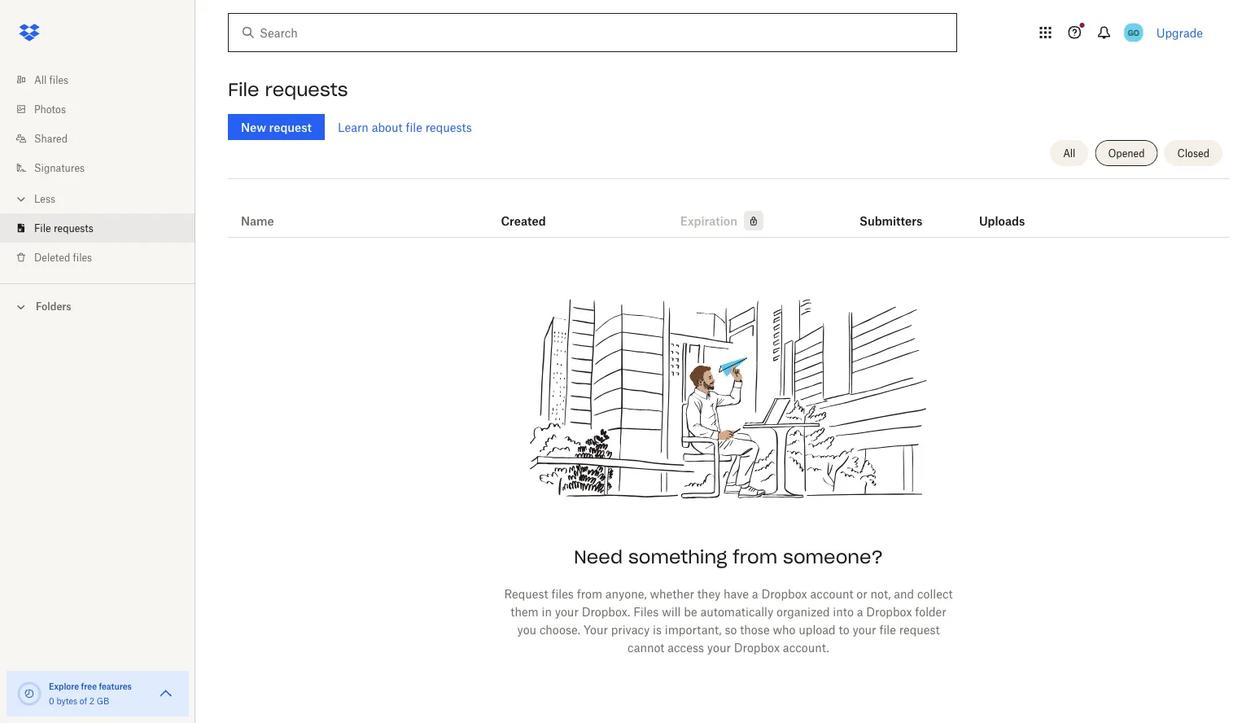 Task type: locate. For each thing, give the bounding box(es) containing it.
file
[[406, 120, 423, 134], [880, 623, 897, 636]]

0 horizontal spatial request
[[269, 120, 312, 134]]

2 vertical spatial files
[[552, 587, 574, 601]]

1 vertical spatial requests
[[426, 120, 472, 134]]

0 horizontal spatial from
[[577, 587, 603, 601]]

explore free features 0 bytes of 2 gb
[[49, 681, 132, 706]]

organized
[[777, 605, 830, 619]]

opened button
[[1096, 140, 1159, 166]]

dropbox.
[[582, 605, 631, 619]]

requests right about
[[426, 120, 472, 134]]

file right about
[[406, 120, 423, 134]]

1 horizontal spatial file
[[228, 78, 259, 101]]

0 vertical spatial files
[[49, 74, 69, 86]]

from for someone?
[[733, 546, 778, 568]]

all
[[34, 74, 47, 86], [1064, 147, 1076, 159]]

2 horizontal spatial requests
[[426, 120, 472, 134]]

from for anyone,
[[577, 587, 603, 601]]

0 horizontal spatial file requests
[[34, 222, 93, 234]]

dropbox image
[[13, 16, 46, 49]]

1 vertical spatial a
[[857, 605, 864, 619]]

file up new
[[228, 78, 259, 101]]

requests inside list item
[[54, 222, 93, 234]]

files for deleted
[[73, 251, 92, 263]]

0 vertical spatial a
[[752, 587, 759, 601]]

file requests up the "new request" button at left top
[[228, 78, 348, 101]]

files for all
[[49, 74, 69, 86]]

1 horizontal spatial column header
[[980, 191, 1045, 230]]

2
[[89, 696, 94, 706]]

0 vertical spatial requests
[[265, 78, 348, 101]]

upgrade
[[1157, 26, 1204, 39]]

request down folder
[[900, 623, 940, 636]]

file requests
[[228, 78, 348, 101], [34, 222, 93, 234]]

free
[[81, 681, 97, 691]]

your up choose.
[[555, 605, 579, 619]]

0 vertical spatial file
[[228, 78, 259, 101]]

go button
[[1121, 20, 1147, 46]]

files right deleted
[[73, 251, 92, 263]]

0 vertical spatial file
[[406, 120, 423, 134]]

signatures link
[[13, 153, 195, 182]]

0 horizontal spatial file
[[406, 120, 423, 134]]

0 horizontal spatial column header
[[860, 191, 925, 230]]

1 vertical spatial request
[[900, 623, 940, 636]]

dropbox
[[762, 587, 808, 601], [867, 605, 913, 619], [734, 641, 780, 654]]

your down so
[[708, 641, 731, 654]]

1 vertical spatial file requests
[[34, 222, 93, 234]]

1 horizontal spatial files
[[73, 251, 92, 263]]

and
[[894, 587, 915, 601]]

file down less on the top left of page
[[34, 222, 51, 234]]

list
[[0, 55, 195, 283]]

cannot
[[628, 641, 665, 654]]

request files from anyone, whether they have a dropbox account or not, and collect them in your dropbox. files will be automatically organized into a dropbox folder you choose. your privacy is important, so those who upload to your file request cannot access your dropbox account.
[[504, 587, 953, 654]]

explore
[[49, 681, 79, 691]]

from inside request files from anyone, whether they have a dropbox account or not, and collect them in your dropbox. files will be automatically organized into a dropbox folder you choose. your privacy is important, so those who upload to your file request cannot access your dropbox account.
[[577, 587, 603, 601]]

request right new
[[269, 120, 312, 134]]

1 horizontal spatial file requests
[[228, 78, 348, 101]]

name
[[241, 214, 274, 228]]

all files
[[34, 74, 69, 86]]

dropbox down those
[[734, 641, 780, 654]]

dropbox up organized
[[762, 587, 808, 601]]

is
[[653, 623, 662, 636]]

1 vertical spatial file
[[880, 623, 897, 636]]

request inside button
[[269, 120, 312, 134]]

1 horizontal spatial request
[[900, 623, 940, 636]]

folders button
[[0, 294, 195, 318]]

dropbox down not, at the right bottom of the page
[[867, 605, 913, 619]]

0 horizontal spatial requests
[[54, 222, 93, 234]]

or
[[857, 587, 868, 601]]

file
[[228, 78, 259, 101], [34, 222, 51, 234]]

file inside request files from anyone, whether they have a dropbox account or not, and collect them in your dropbox. files will be automatically organized into a dropbox folder you choose. your privacy is important, so those who upload to your file request cannot access your dropbox account.
[[880, 623, 897, 636]]

of
[[80, 696, 87, 706]]

less
[[34, 193, 55, 205]]

2 horizontal spatial your
[[853, 623, 877, 636]]

0 vertical spatial request
[[269, 120, 312, 134]]

photos link
[[13, 94, 195, 124]]

0 vertical spatial from
[[733, 546, 778, 568]]

0 vertical spatial all
[[34, 74, 47, 86]]

1 vertical spatial your
[[853, 623, 877, 636]]

1 vertical spatial file
[[34, 222, 51, 234]]

a right into
[[857, 605, 864, 619]]

photos
[[34, 103, 66, 115]]

Search in folder "Dropbox" text field
[[260, 24, 924, 42]]

1 column header from the left
[[860, 191, 925, 230]]

file down not, at the right bottom of the page
[[880, 623, 897, 636]]

0 horizontal spatial your
[[555, 605, 579, 619]]

from up dropbox.
[[577, 587, 603, 601]]

requests
[[265, 78, 348, 101], [426, 120, 472, 134], [54, 222, 93, 234]]

closed
[[1178, 147, 1210, 159]]

folder
[[916, 605, 947, 619]]

2 vertical spatial requests
[[54, 222, 93, 234]]

files inside request files from anyone, whether they have a dropbox account or not, and collect them in your dropbox. files will be automatically organized into a dropbox folder you choose. your privacy is important, so those who upload to your file request cannot access your dropbox account.
[[552, 587, 574, 601]]

from
[[733, 546, 778, 568], [577, 587, 603, 601]]

new request
[[241, 120, 312, 134]]

all up photos at the top of the page
[[34, 74, 47, 86]]

0 vertical spatial file requests
[[228, 78, 348, 101]]

choose.
[[540, 623, 581, 636]]

shared
[[34, 132, 68, 145]]

deleted files
[[34, 251, 92, 263]]

all inside list
[[34, 74, 47, 86]]

1 horizontal spatial requests
[[265, 78, 348, 101]]

requests up the "new request" button at left top
[[265, 78, 348, 101]]

1 vertical spatial files
[[73, 251, 92, 263]]

1 horizontal spatial all
[[1064, 147, 1076, 159]]

all inside button
[[1064, 147, 1076, 159]]

your
[[555, 605, 579, 619], [853, 623, 877, 636], [708, 641, 731, 654]]

so
[[725, 623, 737, 636]]

your right the to
[[853, 623, 877, 636]]

1 horizontal spatial file
[[880, 623, 897, 636]]

1 vertical spatial dropbox
[[867, 605, 913, 619]]

a
[[752, 587, 759, 601], [857, 605, 864, 619]]

1 horizontal spatial your
[[708, 641, 731, 654]]

request
[[269, 120, 312, 134], [900, 623, 940, 636]]

you
[[517, 623, 537, 636]]

have
[[724, 587, 749, 601]]

files up photos at the top of the page
[[49, 74, 69, 86]]

from up have
[[733, 546, 778, 568]]

files up the in
[[552, 587, 574, 601]]

requests up deleted files
[[54, 222, 93, 234]]

file requests link
[[13, 213, 195, 243]]

automatically
[[701, 605, 774, 619]]

2 vertical spatial dropbox
[[734, 641, 780, 654]]

signatures
[[34, 162, 85, 174]]

created
[[501, 214, 546, 228]]

1 vertical spatial from
[[577, 587, 603, 601]]

upgrade link
[[1157, 26, 1204, 39]]

0 horizontal spatial all
[[34, 74, 47, 86]]

shared link
[[13, 124, 195, 153]]

will
[[662, 605, 681, 619]]

column header
[[860, 191, 925, 230], [980, 191, 1045, 230]]

all left opened
[[1064, 147, 1076, 159]]

1 horizontal spatial from
[[733, 546, 778, 568]]

1 vertical spatial all
[[1064, 147, 1076, 159]]

them
[[511, 605, 539, 619]]

a right have
[[752, 587, 759, 601]]

0 horizontal spatial files
[[49, 74, 69, 86]]

privacy
[[611, 623, 650, 636]]

files
[[49, 74, 69, 86], [73, 251, 92, 263], [552, 587, 574, 601]]

file requests up deleted files
[[34, 222, 93, 234]]

row
[[228, 185, 1230, 238]]

0 horizontal spatial file
[[34, 222, 51, 234]]

2 horizontal spatial files
[[552, 587, 574, 601]]



Task type: describe. For each thing, give the bounding box(es) containing it.
go
[[1128, 27, 1140, 37]]

pro trial element
[[738, 211, 764, 230]]

upload
[[799, 623, 836, 636]]

2 column header from the left
[[980, 191, 1045, 230]]

all files link
[[13, 65, 195, 94]]

something
[[629, 546, 728, 568]]

in
[[542, 605, 552, 619]]

into
[[833, 605, 854, 619]]

0 vertical spatial dropbox
[[762, 587, 808, 601]]

row containing name
[[228, 185, 1230, 238]]

access
[[668, 641, 704, 654]]

files for request
[[552, 587, 574, 601]]

anyone,
[[606, 587, 647, 601]]

created button
[[501, 211, 546, 230]]

opened
[[1109, 147, 1146, 159]]

about
[[372, 120, 403, 134]]

features
[[99, 681, 132, 691]]

account.
[[783, 641, 830, 654]]

need something from someone?
[[574, 546, 884, 568]]

2 vertical spatial your
[[708, 641, 731, 654]]

all for all
[[1064, 147, 1076, 159]]

learn
[[338, 120, 369, 134]]

learn about file requests link
[[338, 120, 472, 134]]

who
[[773, 623, 796, 636]]

someone?
[[784, 546, 884, 568]]

all for all files
[[34, 74, 47, 86]]

file requests list item
[[0, 213, 195, 243]]

they
[[698, 587, 721, 601]]

important,
[[665, 623, 722, 636]]

new request button
[[228, 114, 325, 140]]

account
[[811, 587, 854, 601]]

0
[[49, 696, 54, 706]]

all button
[[1051, 140, 1089, 166]]

your
[[584, 623, 608, 636]]

quota usage element
[[16, 681, 42, 707]]

folders
[[36, 301, 71, 313]]

to
[[839, 623, 850, 636]]

0 horizontal spatial a
[[752, 587, 759, 601]]

less image
[[13, 191, 29, 207]]

new
[[241, 120, 266, 134]]

bytes
[[57, 696, 77, 706]]

closed button
[[1165, 140, 1223, 166]]

not,
[[871, 587, 891, 601]]

request inside request files from anyone, whether they have a dropbox account or not, and collect them in your dropbox. files will be automatically organized into a dropbox folder you choose. your privacy is important, so those who upload to your file request cannot access your dropbox account.
[[900, 623, 940, 636]]

files
[[634, 605, 659, 619]]

list containing all files
[[0, 55, 195, 283]]

deleted files link
[[13, 243, 195, 272]]

0 vertical spatial your
[[555, 605, 579, 619]]

file requests inside file requests link
[[34, 222, 93, 234]]

whether
[[650, 587, 695, 601]]

request
[[504, 587, 549, 601]]

deleted
[[34, 251, 70, 263]]

need
[[574, 546, 623, 568]]

collect
[[918, 587, 953, 601]]

learn about file requests
[[338, 120, 472, 134]]

file inside list item
[[34, 222, 51, 234]]

1 horizontal spatial a
[[857, 605, 864, 619]]

be
[[684, 605, 698, 619]]

those
[[740, 623, 770, 636]]

gb
[[97, 696, 109, 706]]



Task type: vqa. For each thing, say whether or not it's contained in the screenshot.
list containing All files
yes



